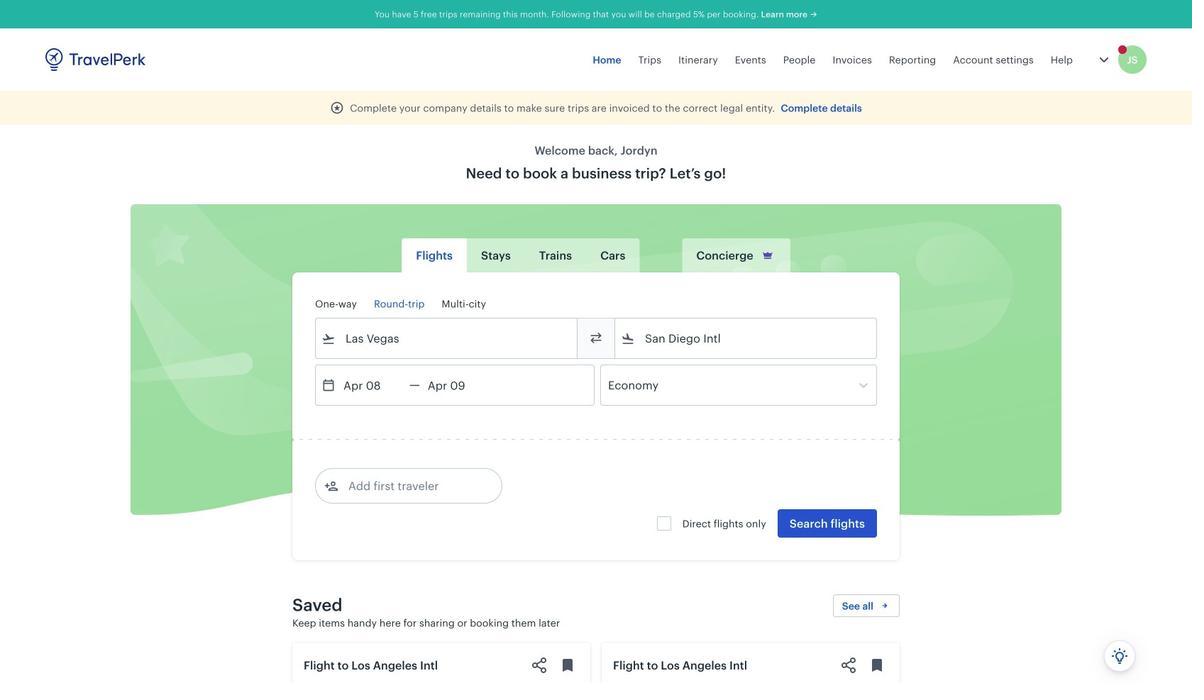 Task type: describe. For each thing, give the bounding box(es) containing it.
To search field
[[635, 327, 858, 350]]

Add first traveler search field
[[339, 475, 486, 498]]

Return text field
[[420, 366, 494, 405]]



Task type: locate. For each thing, give the bounding box(es) containing it.
Depart text field
[[336, 366, 410, 405]]

From search field
[[336, 327, 559, 350]]



